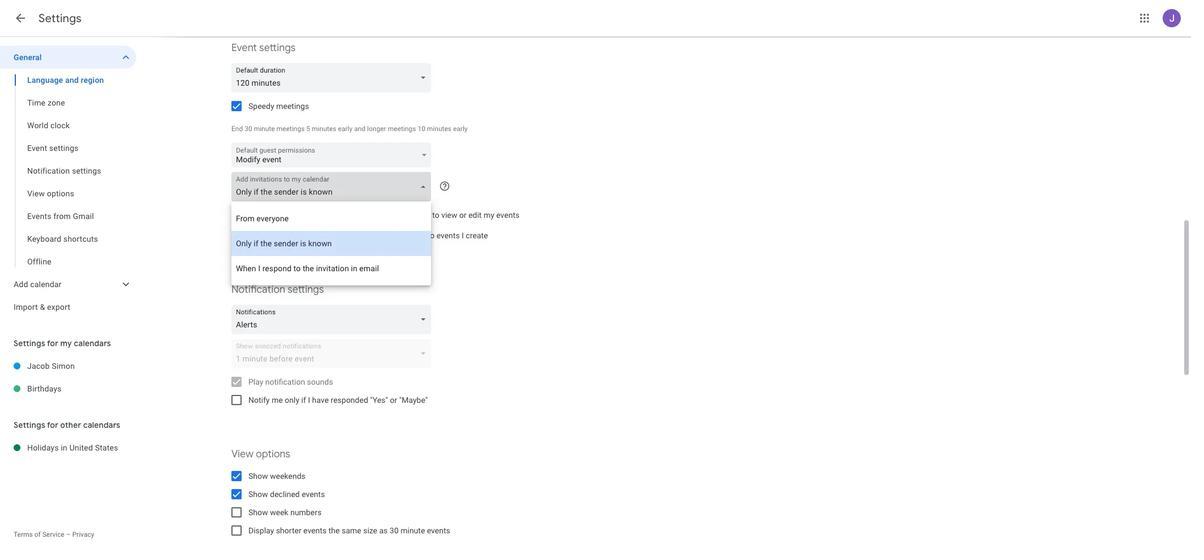 Task type: describe. For each thing, give the bounding box(es) containing it.
time
[[27, 98, 46, 107]]

end 30 minute meetings 5 minutes early and longer meetings 10 minutes early
[[232, 125, 468, 133]]

events up numbers
[[302, 490, 325, 499]]

see
[[286, 211, 299, 220]]

video
[[361, 231, 380, 240]]

zone
[[48, 98, 65, 107]]

import
[[14, 303, 38, 312]]

events down view in the top left of the page
[[437, 231, 460, 240]]

sounds
[[307, 377, 333, 387]]

show for show week numbers
[[249, 508, 268, 517]]

0 horizontal spatial options
[[47, 189, 74, 198]]

terms of service link
[[14, 531, 65, 539]]

declined
[[270, 490, 300, 499]]

settings heading
[[39, 11, 82, 26]]

settings for my calendars tree
[[0, 355, 136, 400]]

holidays in united states link
[[27, 436, 136, 459]]

2 minutes from the left
[[427, 125, 452, 133]]

language and region
[[27, 75, 104, 85]]

settings for settings
[[39, 11, 82, 26]]

view
[[442, 211, 458, 220]]

notification inside "group"
[[27, 166, 70, 175]]

settings for settings for other calendars
[[14, 420, 45, 430]]

privacy link
[[72, 531, 94, 539]]

week
[[270, 508, 289, 517]]

play
[[249, 377, 264, 387]]

and inside "group"
[[65, 75, 79, 85]]

holidays in united states
[[27, 443, 118, 452]]

settings for my calendars
[[14, 338, 111, 348]]

group containing language and region
[[0, 69, 136, 273]]

0 vertical spatial minute
[[254, 125, 275, 133]]

edit
[[469, 211, 482, 220]]

event
[[262, 155, 282, 164]]

service
[[42, 531, 65, 539]]

1 horizontal spatial notification
[[232, 283, 285, 296]]

from
[[54, 212, 71, 221]]

import & export
[[14, 303, 70, 312]]

region
[[81, 75, 104, 85]]

1 vertical spatial or
[[390, 396, 397, 405]]

calendars for settings for my calendars
[[74, 338, 111, 348]]

google
[[314, 231, 339, 240]]

jacob simon
[[27, 362, 75, 371]]

general
[[14, 53, 42, 62]]

world
[[27, 121, 48, 130]]

speedy
[[249, 102, 274, 111]]

responded
[[331, 396, 368, 405]]

show weekends
[[249, 472, 306, 481]]

shortcuts
[[63, 234, 98, 243]]

permission
[[391, 211, 431, 220]]

events left the
[[304, 526, 327, 535]]

gmail
[[73, 212, 94, 221]]

world clock
[[27, 121, 70, 130]]

terms of service – privacy
[[14, 531, 94, 539]]

1 horizontal spatial notification settings
[[232, 283, 324, 296]]

"yes"
[[370, 396, 388, 405]]

1 vertical spatial if
[[302, 396, 306, 405]]

the
[[329, 526, 340, 535]]

language
[[27, 75, 63, 85]]

in
[[61, 443, 67, 452]]

notify me only if i have responded "yes" or "maybe"
[[249, 396, 428, 405]]

0 horizontal spatial have
[[312, 396, 329, 405]]

numbers
[[291, 508, 322, 517]]

export
[[47, 303, 70, 312]]

terms
[[14, 531, 33, 539]]

modify event button
[[232, 143, 431, 170]]

as
[[380, 526, 388, 535]]

jacob simon tree item
[[0, 355, 136, 377]]

settings for settings for my calendars
[[14, 338, 45, 348]]

1 horizontal spatial view options
[[232, 448, 291, 461]]

keyboard shortcuts
[[27, 234, 98, 243]]

only
[[285, 396, 300, 405]]

tree containing general
[[0, 46, 136, 318]]

offline
[[27, 257, 51, 266]]

for for my
[[47, 338, 58, 348]]

add
[[299, 231, 312, 240]]

1 minutes from the left
[[312, 125, 337, 133]]

go back image
[[14, 11, 27, 25]]

of
[[34, 531, 41, 539]]

5
[[307, 125, 310, 133]]

modify
[[236, 155, 260, 164]]

birthdays
[[27, 384, 62, 393]]

add
[[14, 280, 28, 289]]

states
[[95, 443, 118, 452]]

calendars for settings for other calendars
[[83, 420, 120, 430]]

meetings left the 5
[[277, 125, 305, 133]]

size
[[363, 526, 378, 535]]

1 horizontal spatial or
[[460, 211, 467, 220]]

time zone
[[27, 98, 65, 107]]

display shorter events the same size as 30 minute events
[[249, 526, 450, 535]]

conferences
[[382, 231, 426, 240]]

jacob
[[27, 362, 50, 371]]

show for show declined events
[[249, 490, 268, 499]]

all
[[301, 211, 309, 220]]

view options inside "group"
[[27, 189, 74, 198]]

create
[[466, 231, 488, 240]]

invitations
[[311, 211, 347, 220]]

simon
[[52, 362, 75, 371]]

10
[[418, 125, 426, 133]]

0 vertical spatial 30
[[245, 125, 252, 133]]



Task type: vqa. For each thing, say whether or not it's contained in the screenshot.
For for other
yes



Task type: locate. For each thing, give the bounding box(es) containing it.
events from gmail
[[27, 212, 94, 221]]

early right 10
[[453, 125, 468, 133]]

1 horizontal spatial event
[[232, 41, 257, 54]]

add invitations to my calendar list box
[[232, 201, 431, 285]]

to right conferences
[[428, 231, 435, 240]]

notification
[[266, 377, 305, 387]]

have down sounds
[[312, 396, 329, 405]]

1 horizontal spatial early
[[453, 125, 468, 133]]

2 show from the top
[[249, 490, 268, 499]]

30 right end
[[245, 125, 252, 133]]

0 horizontal spatial notification
[[27, 166, 70, 175]]

0 vertical spatial notification
[[27, 166, 70, 175]]

1 vertical spatial show
[[249, 490, 268, 499]]

options up events from gmail
[[47, 189, 74, 198]]

1 vertical spatial view
[[232, 448, 254, 461]]

1 vertical spatial notification settings
[[232, 283, 324, 296]]

1 horizontal spatial have
[[373, 211, 389, 220]]

minutes right the 5
[[312, 125, 337, 133]]

event settings inside "group"
[[27, 144, 79, 153]]

play notification sounds
[[249, 377, 333, 387]]

0 horizontal spatial notification settings
[[27, 166, 101, 175]]

let others see all invitations if they have permission to view or edit my events
[[249, 211, 520, 220]]

add calendar
[[14, 280, 62, 289]]

0 vertical spatial to
[[433, 211, 440, 220]]

keyboard
[[27, 234, 61, 243]]

2 for from the top
[[47, 420, 58, 430]]

1 vertical spatial options
[[256, 448, 291, 461]]

and
[[65, 75, 79, 85], [354, 125, 366, 133]]

1 vertical spatial and
[[354, 125, 366, 133]]

for left other
[[47, 420, 58, 430]]

calendar
[[30, 280, 62, 289]]

0 vertical spatial options
[[47, 189, 74, 198]]

0 horizontal spatial minutes
[[312, 125, 337, 133]]

0 horizontal spatial minute
[[254, 125, 275, 133]]

1 horizontal spatial minutes
[[427, 125, 452, 133]]

privacy
[[72, 531, 94, 539]]

1 vertical spatial 30
[[390, 526, 399, 535]]

to left view in the top left of the page
[[433, 211, 440, 220]]

notification
[[27, 166, 70, 175], [232, 283, 285, 296]]

general tree item
[[0, 46, 136, 69]]

1 vertical spatial notification
[[232, 283, 285, 296]]

view options
[[27, 189, 74, 198], [232, 448, 291, 461]]

i right only
[[308, 396, 310, 405]]

settings for other calendars
[[14, 420, 120, 430]]

&
[[40, 303, 45, 312]]

birthdays tree item
[[0, 377, 136, 400]]

have
[[373, 211, 389, 220], [312, 396, 329, 405]]

minute right as
[[401, 526, 425, 535]]

weekends
[[270, 472, 306, 481]]

30 right as
[[390, 526, 399, 535]]

0 vertical spatial event settings
[[232, 41, 296, 54]]

options up show weekends
[[256, 448, 291, 461]]

0 vertical spatial show
[[249, 472, 268, 481]]

show declined events
[[249, 490, 325, 499]]

None field
[[232, 63, 436, 93], [232, 172, 436, 201], [232, 305, 436, 334], [232, 63, 436, 93], [232, 172, 436, 201], [232, 305, 436, 334]]

view
[[27, 189, 45, 198], [232, 448, 254, 461]]

automatically add google meet video conferences to events i create
[[249, 231, 488, 240]]

3 show from the top
[[249, 508, 268, 517]]

meetings left 10
[[388, 125, 416, 133]]

0 horizontal spatial event settings
[[27, 144, 79, 153]]

longer
[[367, 125, 386, 133]]

minute
[[254, 125, 275, 133], [401, 526, 425, 535]]

shorter
[[276, 526, 302, 535]]

0 horizontal spatial 30
[[245, 125, 252, 133]]

1 vertical spatial have
[[312, 396, 329, 405]]

meetings
[[276, 102, 309, 111], [277, 125, 305, 133], [388, 125, 416, 133]]

holidays
[[27, 443, 59, 452]]

only if the sender is known option
[[232, 231, 431, 256]]

0 vertical spatial for
[[47, 338, 58, 348]]

for
[[47, 338, 58, 348], [47, 420, 58, 430]]

0 horizontal spatial if
[[302, 396, 306, 405]]

view options up show weekends
[[232, 448, 291, 461]]

events
[[27, 212, 51, 221]]

notification settings
[[27, 166, 101, 175], [232, 283, 324, 296]]

1 horizontal spatial event settings
[[232, 41, 296, 54]]

group
[[0, 69, 136, 273]]

to
[[433, 211, 440, 220], [428, 231, 435, 240]]

event
[[232, 41, 257, 54], [27, 144, 47, 153]]

if left they
[[349, 211, 354, 220]]

0 horizontal spatial i
[[308, 396, 310, 405]]

notification down world clock
[[27, 166, 70, 175]]

view up show weekends
[[232, 448, 254, 461]]

0 horizontal spatial event
[[27, 144, 47, 153]]

or right the "yes"
[[390, 396, 397, 405]]

events right edit
[[497, 211, 520, 220]]

show down show weekends
[[249, 490, 268, 499]]

0 horizontal spatial or
[[390, 396, 397, 405]]

permissions
[[278, 146, 315, 154]]

1 early from the left
[[338, 125, 353, 133]]

0 horizontal spatial early
[[338, 125, 353, 133]]

show week numbers
[[249, 508, 322, 517]]

show left weekends
[[249, 472, 268, 481]]

0 vertical spatial event
[[232, 41, 257, 54]]

notify
[[249, 396, 270, 405]]

other
[[60, 420, 81, 430]]

settings up jacob
[[14, 338, 45, 348]]

–
[[66, 531, 71, 539]]

minutes
[[312, 125, 337, 133], [427, 125, 452, 133]]

settings
[[39, 11, 82, 26], [14, 338, 45, 348], [14, 420, 45, 430]]

for up jacob simon
[[47, 338, 58, 348]]

0 vertical spatial view
[[27, 189, 45, 198]]

1 vertical spatial my
[[60, 338, 72, 348]]

settings right go back icon
[[39, 11, 82, 26]]

holidays in united states tree item
[[0, 436, 136, 459]]

guest
[[260, 146, 276, 154]]

view inside "group"
[[27, 189, 45, 198]]

i left create
[[462, 231, 464, 240]]

me
[[272, 396, 283, 405]]

calendars
[[74, 338, 111, 348], [83, 420, 120, 430]]

1 vertical spatial settings
[[14, 338, 45, 348]]

1 horizontal spatial i
[[462, 231, 464, 240]]

calendars up jacob simon tree item on the left
[[74, 338, 111, 348]]

let
[[249, 211, 260, 220]]

or left edit
[[460, 211, 467, 220]]

view up events
[[27, 189, 45, 198]]

notification settings down the automatically
[[232, 283, 324, 296]]

others
[[262, 211, 284, 220]]

0 vertical spatial view options
[[27, 189, 74, 198]]

1 vertical spatial event settings
[[27, 144, 79, 153]]

show for show weekends
[[249, 472, 268, 481]]

1 horizontal spatial if
[[349, 211, 354, 220]]

tree
[[0, 46, 136, 318]]

2 vertical spatial show
[[249, 508, 268, 517]]

automatically
[[249, 231, 297, 240]]

1 horizontal spatial and
[[354, 125, 366, 133]]

and left longer
[[354, 125, 366, 133]]

calendars up the 'states'
[[83, 420, 120, 430]]

meetings up the 5
[[276, 102, 309, 111]]

1 vertical spatial calendars
[[83, 420, 120, 430]]

0 horizontal spatial my
[[60, 338, 72, 348]]

0 vertical spatial my
[[484, 211, 495, 220]]

1 vertical spatial i
[[308, 396, 310, 405]]

0 horizontal spatial view options
[[27, 189, 74, 198]]

0 horizontal spatial and
[[65, 75, 79, 85]]

minute up the guest
[[254, 125, 275, 133]]

0 vertical spatial settings
[[39, 11, 82, 26]]

notification settings inside "group"
[[27, 166, 101, 175]]

1 for from the top
[[47, 338, 58, 348]]

speedy meetings
[[249, 102, 309, 111]]

1 horizontal spatial 30
[[390, 526, 399, 535]]

1 vertical spatial view options
[[232, 448, 291, 461]]

events right as
[[427, 526, 450, 535]]

0 vertical spatial calendars
[[74, 338, 111, 348]]

and left region
[[65, 75, 79, 85]]

notification settings up from
[[27, 166, 101, 175]]

0 vertical spatial have
[[373, 211, 389, 220]]

end
[[232, 125, 243, 133]]

1 vertical spatial to
[[428, 231, 435, 240]]

1 vertical spatial event
[[27, 144, 47, 153]]

my
[[484, 211, 495, 220], [60, 338, 72, 348]]

0 vertical spatial notification settings
[[27, 166, 101, 175]]

0 horizontal spatial view
[[27, 189, 45, 198]]

my right edit
[[484, 211, 495, 220]]

if
[[349, 211, 354, 220], [302, 396, 306, 405]]

events
[[497, 211, 520, 220], [437, 231, 460, 240], [302, 490, 325, 499], [304, 526, 327, 535], [427, 526, 450, 535]]

2 vertical spatial settings
[[14, 420, 45, 430]]

clock
[[50, 121, 70, 130]]

1 vertical spatial minute
[[401, 526, 425, 535]]

0 vertical spatial i
[[462, 231, 464, 240]]

default
[[236, 146, 258, 154]]

1 horizontal spatial view
[[232, 448, 254, 461]]

0 vertical spatial or
[[460, 211, 467, 220]]

my up jacob simon tree item on the left
[[60, 338, 72, 348]]

they
[[356, 211, 371, 220]]

united
[[69, 443, 93, 452]]

meet
[[341, 231, 359, 240]]

0 vertical spatial and
[[65, 75, 79, 85]]

0 vertical spatial if
[[349, 211, 354, 220]]

show
[[249, 472, 268, 481], [249, 490, 268, 499], [249, 508, 268, 517]]

1 vertical spatial for
[[47, 420, 58, 430]]

settings up holidays
[[14, 420, 45, 430]]

have right they
[[373, 211, 389, 220]]

for for other
[[47, 420, 58, 430]]

early up modify event popup button
[[338, 125, 353, 133]]

display
[[249, 526, 274, 535]]

1 horizontal spatial options
[[256, 448, 291, 461]]

"maybe"
[[399, 396, 428, 405]]

same
[[342, 526, 362, 535]]

when i respond to the invitation in email option
[[232, 256, 431, 281]]

show up display
[[249, 508, 268, 517]]

1 show from the top
[[249, 472, 268, 481]]

view options up events from gmail
[[27, 189, 74, 198]]

notification down the automatically
[[232, 283, 285, 296]]

default guest permissions modify event
[[236, 146, 315, 164]]

from everyone option
[[232, 206, 431, 231]]

1 horizontal spatial minute
[[401, 526, 425, 535]]

2 early from the left
[[453, 125, 468, 133]]

1 horizontal spatial my
[[484, 211, 495, 220]]

if right only
[[302, 396, 306, 405]]

minutes right 10
[[427, 125, 452, 133]]

or
[[460, 211, 467, 220], [390, 396, 397, 405]]



